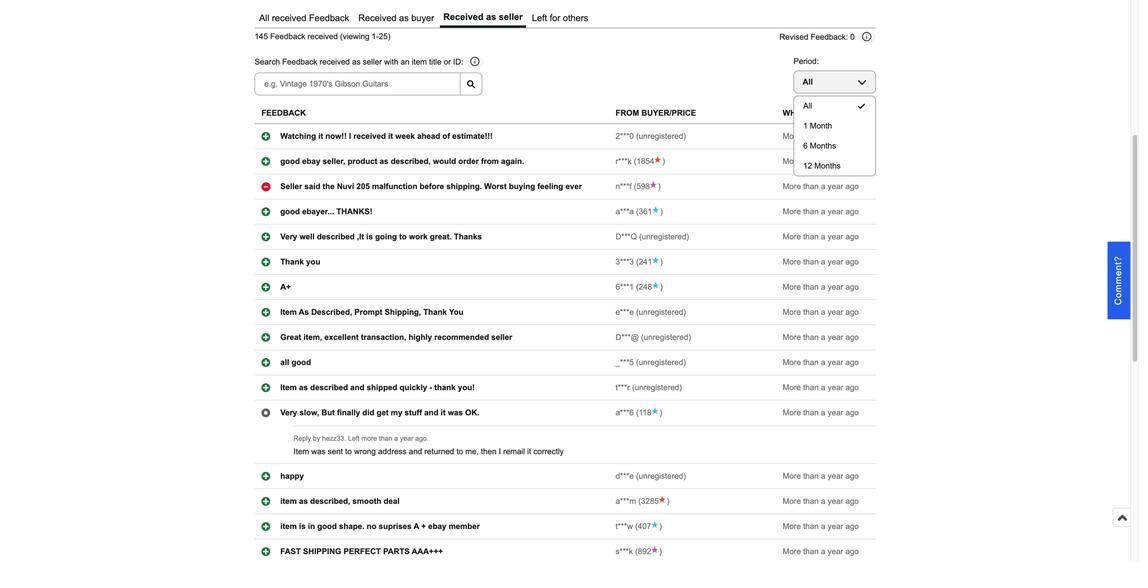 Task type: locate. For each thing, give the bounding box(es) containing it.
but
[[321, 409, 335, 418]]

was inside reply by hezz33 . left more than a year ago. item was sent to wrong address and returned to me,  then i remail it correctly
[[311, 448, 326, 457]]

item
[[280, 308, 297, 317], [280, 384, 297, 392], [294, 448, 309, 457]]

16 feedback left by buyer. element from the top
[[616, 548, 633, 557]]

ago for n***f
[[846, 182, 859, 191]]

great item, excellent transaction, highly recommended seller
[[280, 333, 512, 342]]

year for 6***1
[[828, 283, 843, 292]]

year inside reply by hezz33 . left more than a year ago. item was sent to wrong address and returned to me,  then i remail it correctly
[[400, 435, 413, 443]]

than for r***k
[[803, 157, 819, 166]]

this feedback left by user who is no longer registered. element
[[639, 132, 683, 141], [642, 233, 686, 241], [639, 308, 683, 317], [644, 333, 688, 342], [639, 358, 683, 367], [635, 384, 679, 392], [639, 472, 683, 481]]

a***6
[[616, 409, 634, 418]]

5 more than a year ago from the top
[[783, 233, 859, 241]]

11 ago from the top
[[846, 384, 859, 392]]

from
[[481, 157, 499, 166]]

happy
[[280, 472, 304, 481]]

feedback left by buyer. element for item is in good shape. no suprises a + ebay member
[[616, 523, 633, 532]]

13 feedback left by buyer. element from the top
[[616, 472, 634, 481]]

8 more than a year ago from the top
[[783, 308, 859, 317]]

this feedback left by user who is no longer registered. element down 'e***e ( unregistered )' at right
[[644, 333, 688, 342]]

unregistered for d***@ ( unregistered )
[[644, 333, 688, 342]]

is left in on the bottom of the page
[[299, 523, 306, 532]]

5 feedback left by buyer. element from the top
[[616, 233, 637, 241]]

feedback left by buyer. element down the from on the top right of page
[[616, 132, 634, 141]]

1 vertical spatial item
[[280, 384, 297, 392]]

feedback left by buyer. element for a+
[[616, 283, 634, 292]]

described for and
[[310, 384, 348, 392]]

more than a year ago element for a***6
[[783, 409, 859, 418]]

year for a***m
[[828, 497, 843, 506]]

was left 'ok.'
[[448, 409, 463, 418]]

highly
[[409, 333, 432, 342]]

feedback left by buyer. element containing 2***0
[[616, 132, 634, 141]]

this feedback left by user who is no longer registered. element for 2***0 ( unregistered )
[[639, 132, 683, 141]]

this feedback left by user who is no longer registered. element for _***5 ( unregistered )
[[639, 358, 683, 367]]

more for s***k
[[783, 548, 801, 557]]

feedback left by buyer. element containing s***k
[[616, 548, 633, 557]]

from buyer/price element
[[616, 109, 696, 118]]

very left slow,
[[280, 409, 297, 418]]

a for 6***1
[[821, 283, 826, 292]]

feedback left by buyer. element up 't***r'
[[616, 358, 634, 367]]

0 vertical spatial left
[[532, 13, 547, 23]]

unregistered down 361
[[642, 233, 686, 241]]

0 vertical spatial very
[[280, 233, 297, 241]]

feedback left by buyer. element for item as described, prompt shipping, thank you
[[616, 308, 634, 317]]

a for 2***0
[[821, 132, 826, 141]]

11 feedback left by buyer. element from the top
[[616, 384, 630, 392]]

2 very from the top
[[280, 409, 297, 418]]

more for 3***3
[[783, 258, 801, 267]]

14 ago from the top
[[846, 497, 859, 506]]

16 more than a year ago from the top
[[783, 548, 859, 557]]

feedback
[[309, 13, 349, 23], [270, 32, 305, 41], [282, 57, 317, 66]]

2***0 ( unregistered )
[[616, 132, 686, 141]]

a for a***6
[[821, 409, 826, 418]]

malfunction
[[372, 182, 417, 191]]

12 feedback left by buyer. element from the top
[[616, 409, 634, 418]]

e***e ( unregistered )
[[616, 308, 686, 317]]

1 vertical spatial feedback
[[270, 32, 305, 41]]

more than a year ago element for t***r
[[783, 384, 859, 392]]

11 more than a year ago element from the top
[[783, 384, 859, 392]]

e***e
[[616, 308, 634, 317]]

2 vertical spatial item
[[280, 523, 297, 532]]

as
[[299, 308, 309, 317]]

transaction,
[[361, 333, 406, 342]]

feedback left by buyer. element containing t***w
[[616, 523, 633, 532]]

feedback left by buyer. element containing d***q
[[616, 233, 637, 241]]

all received feedback button
[[256, 9, 353, 28]]

12 more than a year ago element from the top
[[783, 409, 859, 418]]

all down select the feedback time period you want to see element
[[803, 78, 813, 86]]

buying
[[509, 182, 535, 191]]

+
[[421, 523, 426, 532]]

14 more than a year ago element from the top
[[783, 497, 859, 506]]

described up but
[[310, 384, 348, 392]]

more than a year ago for d***q
[[783, 233, 859, 241]]

to left me,
[[456, 448, 463, 457]]

feedback left by buyer. element containing d***e
[[616, 472, 634, 481]]

than for a***6
[[803, 409, 819, 418]]

is
[[366, 233, 373, 241], [299, 523, 306, 532]]

very left well
[[280, 233, 297, 241]]

ago
[[846, 132, 859, 141], [846, 157, 859, 166], [846, 182, 859, 191], [846, 207, 859, 216], [846, 233, 859, 241], [846, 258, 859, 267], [846, 283, 859, 292], [846, 308, 859, 317], [846, 333, 859, 342], [846, 358, 859, 367], [846, 384, 859, 392], [846, 409, 859, 418], [846, 472, 859, 481], [846, 497, 859, 506], [846, 523, 859, 532], [846, 548, 859, 557]]

5 ago from the top
[[846, 233, 859, 241]]

0 vertical spatial described
[[317, 233, 355, 241]]

more
[[783, 132, 801, 141], [783, 157, 801, 166], [783, 182, 801, 191], [783, 207, 801, 216], [783, 233, 801, 241], [783, 258, 801, 267], [783, 283, 801, 292], [783, 308, 801, 317], [783, 333, 801, 342], [783, 358, 801, 367], [783, 384, 801, 392], [783, 409, 801, 418], [783, 472, 801, 481], [783, 497, 801, 506], [783, 523, 801, 532], [783, 548, 801, 557]]

0 vertical spatial thank
[[280, 258, 304, 267]]

t***w
[[616, 523, 633, 532]]

months
[[810, 142, 836, 150], [814, 162, 841, 170]]

15 more than a year ago from the top
[[783, 523, 859, 532]]

feedback replied by seller hezz33. element
[[294, 435, 344, 443]]

this feedback left by user who is no longer registered. element down _***5 ( unregistered )
[[635, 384, 679, 392]]

watching it now!! i received it week ahead of estimate!!! element
[[280, 132, 493, 141]]

6 more from the top
[[783, 258, 801, 267]]

feedback left by buyer. element for fast shipping perfect parts aaa+++
[[616, 548, 633, 557]]

2 horizontal spatial and
[[424, 409, 439, 418]]

feedback left by buyer. element left 892
[[616, 548, 633, 557]]

13 more than a year ago element from the top
[[783, 472, 859, 481]]

1 horizontal spatial to
[[399, 233, 407, 241]]

0 vertical spatial seller
[[499, 12, 523, 22]]

item left 'as'
[[280, 308, 297, 317]]

1 more from the top
[[783, 132, 801, 141]]

thank left you
[[280, 258, 304, 267]]

fast
[[280, 548, 301, 557]]

great.
[[430, 233, 452, 241]]

year for t***r
[[828, 384, 843, 392]]

0 vertical spatial was
[[448, 409, 463, 418]]

more for t***r
[[783, 384, 801, 392]]

9 ago from the top
[[846, 333, 859, 342]]

unregistered down 'e***e ( unregistered )' at right
[[644, 333, 688, 342]]

seller left for
[[499, 12, 523, 22]]

3 ago from the top
[[846, 182, 859, 191]]

12 months
[[803, 162, 841, 170]]

this feedback left by user who is no longer registered. element for t***r ( unregistered )
[[635, 384, 679, 392]]

it left now!!
[[318, 132, 323, 141]]

described,
[[311, 308, 352, 317]]

received for received as seller
[[443, 12, 484, 22]]

13 ago from the top
[[846, 472, 859, 481]]

seller said the nuvi 205 malfunction before shipping. worst buying feeling ever element
[[280, 182, 582, 191]]

4 more than a year ago from the top
[[783, 207, 859, 216]]

( right s***k
[[635, 548, 638, 557]]

more than a year ago for 2***0
[[783, 132, 859, 141]]

6 more than a year ago from the top
[[783, 258, 859, 267]]

feedback left by buyer. element left 118
[[616, 409, 634, 418]]

list box containing all
[[794, 96, 876, 177]]

( right d***e
[[636, 472, 639, 481]]

feeling
[[537, 182, 563, 191]]

0 vertical spatial months
[[810, 142, 836, 150]]

1 vertical spatial was
[[311, 448, 326, 457]]

described left ,it
[[317, 233, 355, 241]]

more than a year ago for s***k
[[783, 548, 859, 557]]

10 more than a year ago element from the top
[[783, 358, 859, 367]]

892
[[638, 548, 651, 557]]

received up product
[[353, 132, 386, 141]]

feedback left by buyer. element down e***e
[[616, 333, 639, 342]]

feedback left by buyer. element down 6***1
[[616, 308, 634, 317]]

ebay left seller,
[[302, 157, 320, 166]]

( right a***m
[[638, 497, 641, 506]]

item right an
[[412, 57, 427, 66]]

unregistered down _***5 ( unregistered )
[[635, 384, 679, 392]]

1 vertical spatial and
[[424, 409, 439, 418]]

feedback left by buyer. element left 407
[[616, 523, 633, 532]]

15 feedback left by buyer. element from the top
[[616, 523, 633, 532]]

returned
[[424, 448, 454, 457]]

unregistered down d***@ ( unregistered ) at the right bottom
[[639, 358, 683, 367]]

-
[[429, 384, 432, 392]]

d***e ( unregistered )
[[616, 472, 686, 481]]

item as described, prompt shipping, thank you element
[[280, 308, 464, 317]]

left for others button
[[528, 9, 592, 28]]

d***q
[[616, 233, 637, 241]]

it inside reply by hezz33 . left more than a year ago. item was sent to wrong address and returned to me,  then i remail it correctly
[[527, 448, 531, 457]]

this feedback left by user who is no longer registered. element for d***q ( unregistered )
[[642, 233, 686, 241]]

seller right the recommended
[[491, 333, 512, 342]]

was down feedback replied by seller hezz33. element
[[311, 448, 326, 457]]

feedback left by buyer. element containing 3***3
[[616, 258, 634, 267]]

feedback left by buyer. element for good ebayer... thanks!
[[616, 207, 634, 216]]

ebay right +
[[428, 523, 446, 532]]

to left the work
[[399, 233, 407, 241]]

13 more from the top
[[783, 472, 801, 481]]

2 more from the top
[[783, 157, 801, 166]]

12 ago from the top
[[846, 409, 859, 418]]

a for a***m
[[821, 497, 826, 506]]

3 more than a year ago from the top
[[783, 182, 859, 191]]

15 more than a year ago element from the top
[[783, 523, 859, 532]]

year for d***q
[[828, 233, 843, 241]]

feedback up 145 feedback received (viewing 1-25)
[[309, 13, 349, 23]]

2 more than a year ago element from the top
[[783, 157, 859, 166]]

3 feedback left by buyer. element from the top
[[616, 182, 632, 191]]

15 more from the top
[[783, 523, 801, 532]]

item down the all
[[280, 384, 297, 392]]

ago for e***e
[[846, 308, 859, 317]]

feedback left by buyer. element up a***m
[[616, 472, 634, 481]]

feedback left by buyer. element left 598
[[616, 182, 632, 191]]

all
[[280, 358, 289, 367]]

year for 2***0
[[828, 132, 843, 141]]

5 more from the top
[[783, 233, 801, 241]]

months for 6 months
[[810, 142, 836, 150]]

from
[[616, 109, 639, 118]]

more for t***w
[[783, 523, 801, 532]]

comment?
[[1113, 256, 1123, 306]]

this feedback left by user who is no longer registered. element up 3285
[[639, 472, 683, 481]]

described, up in on the bottom of the page
[[310, 497, 350, 506]]

more than a year ago element
[[783, 132, 859, 141], [783, 157, 859, 166], [783, 182, 859, 191], [783, 207, 859, 216], [783, 233, 859, 241], [783, 258, 859, 267], [783, 283, 859, 292], [783, 308, 859, 317], [783, 333, 859, 342], [783, 358, 859, 367], [783, 384, 859, 392], [783, 409, 859, 418], [783, 472, 859, 481], [783, 497, 859, 506], [783, 523, 859, 532], [783, 548, 859, 557]]

16 more than a year ago element from the top
[[783, 548, 859, 557]]

( 892
[[633, 548, 651, 557]]

12 more than a year ago from the top
[[783, 409, 859, 418]]

118
[[639, 409, 652, 418]]

more for 6***1
[[783, 283, 801, 292]]

all inside all dropdown button
[[803, 78, 813, 86]]

more than a year ago element for d***q
[[783, 233, 859, 241]]

( right 3***3
[[636, 258, 639, 267]]

14 more from the top
[[783, 497, 801, 506]]

7 more than a year ago from the top
[[783, 283, 859, 292]]

product
[[348, 157, 377, 166]]

4 more than a year ago element from the top
[[783, 207, 859, 216]]

1 horizontal spatial i
[[499, 448, 501, 457]]

received
[[272, 13, 307, 23], [308, 32, 338, 41], [320, 57, 350, 66], [353, 132, 386, 141]]

remail
[[503, 448, 525, 457]]

1 vertical spatial i
[[499, 448, 501, 457]]

it right remail
[[527, 448, 531, 457]]

10 feedback left by buyer. element from the top
[[616, 358, 634, 367]]

feedback left by buyer. element containing a***6
[[616, 409, 634, 418]]

9 more than a year ago element from the top
[[783, 333, 859, 342]]

it left week
[[388, 132, 393, 141]]

wrong
[[354, 448, 376, 457]]

more than a year ago element for d***e
[[783, 472, 859, 481]]

14 more than a year ago from the top
[[783, 497, 859, 506]]

good ebayer... thanks!
[[280, 207, 372, 216]]

5 more than a year ago element from the top
[[783, 233, 859, 241]]

1 vertical spatial very
[[280, 409, 297, 418]]

feedback left by buyer. element for happy
[[616, 472, 634, 481]]

more than a year ago element for _***5
[[783, 358, 859, 367]]

16 ago from the top
[[846, 548, 859, 557]]

( 248
[[634, 283, 652, 292]]

2 ago from the top
[[846, 157, 859, 166]]

good ebay seller, product as described, would order from again. element
[[280, 157, 524, 166]]

order
[[458, 157, 479, 166]]

0 vertical spatial ebay
[[302, 157, 320, 166]]

407
[[638, 523, 651, 532]]

feedback left by buyer. element containing _***5
[[616, 358, 634, 367]]

and down "ago."
[[409, 448, 422, 457]]

left left for
[[532, 13, 547, 23]]

more than a year ago element for r***k
[[783, 157, 859, 166]]

all inside all received feedback button
[[259, 13, 269, 23]]

all good element
[[280, 358, 311, 367]]

item down happy
[[280, 497, 297, 506]]

1 vertical spatial described
[[310, 384, 348, 392]]

ebayer...
[[302, 207, 334, 216]]

as for described
[[299, 384, 308, 392]]

more
[[361, 435, 377, 443]]

i right then
[[499, 448, 501, 457]]

more than a year ago
[[783, 132, 859, 141], [783, 157, 859, 166], [783, 182, 859, 191], [783, 207, 859, 216], [783, 233, 859, 241], [783, 258, 859, 267], [783, 283, 859, 292], [783, 308, 859, 317], [783, 333, 859, 342], [783, 358, 859, 367], [783, 384, 859, 392], [783, 409, 859, 418], [783, 472, 859, 481], [783, 497, 859, 506], [783, 523, 859, 532], [783, 548, 859, 557]]

feedback left by buyer. element
[[616, 132, 634, 141], [616, 157, 632, 166], [616, 182, 632, 191], [616, 207, 634, 216], [616, 233, 637, 241], [616, 258, 634, 267], [616, 283, 634, 292], [616, 308, 634, 317], [616, 333, 639, 342], [616, 358, 634, 367], [616, 384, 630, 392], [616, 409, 634, 418], [616, 472, 634, 481], [616, 497, 636, 506], [616, 523, 633, 532], [616, 548, 633, 557]]

feedback down all received feedback button
[[270, 32, 305, 41]]

0 vertical spatial all
[[259, 13, 269, 23]]

a for t***w
[[821, 523, 826, 532]]

1 horizontal spatial was
[[448, 409, 463, 418]]

3 more than a year ago element from the top
[[783, 182, 859, 191]]

ago for _***5
[[846, 358, 859, 367]]

estimate!!!
[[452, 132, 493, 141]]

unregistered up 3285
[[639, 472, 683, 481]]

me,
[[465, 448, 479, 457]]

8 more from the top
[[783, 308, 801, 317]]

7 more from the top
[[783, 283, 801, 292]]

( right d***@
[[641, 333, 644, 342]]

left more than a year ago. element
[[348, 435, 429, 443]]

feedback left by buyer. element containing t***r
[[616, 384, 630, 392]]

received up 145 feedback received (viewing 1-25)
[[272, 13, 307, 23]]

7 feedback left by buyer. element from the top
[[616, 283, 634, 292]]

3 more from the top
[[783, 182, 801, 191]]

t***r ( unregistered )
[[616, 384, 682, 392]]

feedback left by buyer. element for very slow, but finally did get my stuff and it was ok.
[[616, 409, 634, 418]]

received inside button
[[272, 13, 307, 23]]

1 vertical spatial left
[[348, 435, 360, 443]]

2 vertical spatial feedback
[[282, 57, 317, 66]]

more than a year ago for a***6
[[783, 409, 859, 418]]

item for item as described and shipped quickly - thank you!
[[280, 384, 297, 392]]

all up 1
[[803, 102, 812, 110]]

6 feedback left by buyer. element from the top
[[616, 258, 634, 267]]

described, down week
[[391, 157, 431, 166]]

thanks!
[[336, 207, 372, 216]]

prompt
[[354, 308, 382, 317]]

ok.
[[465, 409, 479, 418]]

6 more than a year ago element from the top
[[783, 258, 859, 267]]

0 vertical spatial is
[[366, 233, 373, 241]]

feedback left by buyer. element left 361
[[616, 207, 634, 216]]

0 horizontal spatial ebay
[[302, 157, 320, 166]]

than for _***5
[[803, 358, 819, 367]]

8 more than a year ago element from the top
[[783, 308, 859, 317]]

feedback left by buyer. element containing r***k
[[616, 157, 632, 166]]

good right the all
[[291, 358, 311, 367]]

7 ago from the top
[[846, 283, 859, 292]]

feedback left by buyer. element down a***a
[[616, 233, 637, 241]]

all received feedback
[[259, 13, 349, 23]]

year for d***@
[[828, 333, 843, 342]]

4 feedback left by buyer. element from the top
[[616, 207, 634, 216]]

more than a year ago for e***e
[[783, 308, 859, 317]]

all inside list box
[[803, 102, 812, 110]]

2 vertical spatial and
[[409, 448, 422, 457]]

week
[[395, 132, 415, 141]]

thank
[[434, 384, 456, 392]]

9 feedback left by buyer. element from the top
[[616, 333, 639, 342]]

1 horizontal spatial is
[[366, 233, 373, 241]]

unregistered up d***@ ( unregistered ) at the right bottom
[[639, 308, 683, 317]]

than for t***w
[[803, 523, 819, 532]]

d***@
[[616, 333, 639, 342]]

the
[[323, 182, 335, 191]]

0 horizontal spatial is
[[299, 523, 306, 532]]

0 horizontal spatial and
[[350, 384, 364, 392]]

,it
[[357, 233, 364, 241]]

7 more than a year ago element from the top
[[783, 283, 859, 292]]

1 vertical spatial months
[[814, 162, 841, 170]]

to right the sent
[[345, 448, 352, 457]]

more for _***5
[[783, 358, 801, 367]]

( 361
[[634, 207, 652, 216]]

1 vertical spatial all
[[803, 78, 813, 86]]

1 vertical spatial item
[[280, 497, 297, 506]]

year for s***k
[[828, 548, 843, 557]]

1 horizontal spatial described,
[[391, 157, 431, 166]]

with
[[384, 57, 398, 66]]

feedback left by buyer. element down the _***5
[[616, 384, 630, 392]]

feedback left by buyer. element left 3285
[[616, 497, 636, 506]]

quickly
[[400, 384, 427, 392]]

2 vertical spatial all
[[803, 102, 812, 110]]

this feedback left by user who is no longer registered. element for d***e ( unregistered )
[[639, 472, 683, 481]]

( right the _***5
[[636, 358, 639, 367]]

11 more from the top
[[783, 384, 801, 392]]

fast shipping perfect parts aaa+++ element
[[280, 548, 443, 557]]

than for a***m
[[803, 497, 819, 506]]

16 more from the top
[[783, 548, 801, 557]]

0 horizontal spatial received
[[358, 13, 397, 23]]

10 more from the top
[[783, 358, 801, 367]]

months right 12
[[814, 162, 841, 170]]

this feedback left by user who is no longer registered. element for e***e ( unregistered )
[[639, 308, 683, 317]]

and right stuff
[[424, 409, 439, 418]]

than for a***a
[[803, 207, 819, 216]]

12 more from the top
[[783, 409, 801, 418]]

more than a year ago for 6***1
[[783, 283, 859, 292]]

more than a year ago for d***@
[[783, 333, 859, 342]]

( right a***6
[[636, 409, 639, 418]]

deal
[[384, 497, 400, 506]]

shipping.
[[446, 182, 482, 191]]

thank left 'you'
[[423, 308, 447, 317]]

0 vertical spatial and
[[350, 384, 364, 392]]

unregistered for t***r ( unregistered )
[[635, 384, 679, 392]]

0 horizontal spatial i
[[349, 132, 351, 141]]

unregistered for d***q ( unregistered )
[[642, 233, 686, 241]]

item left in on the bottom of the page
[[280, 523, 297, 532]]

1 very from the top
[[280, 233, 297, 241]]

feedback left by buyer. element left 241
[[616, 258, 634, 267]]

0 horizontal spatial described,
[[310, 497, 350, 506]]

2 vertical spatial item
[[294, 448, 309, 457]]

and inside reply by hezz33 . left more than a year ago. item was sent to wrong address and returned to me,  then i remail it correctly
[[409, 448, 422, 457]]

good
[[280, 157, 300, 166], [280, 207, 300, 216], [291, 358, 311, 367], [317, 523, 337, 532]]

0 vertical spatial i
[[349, 132, 351, 141]]

list box
[[794, 96, 876, 177]]

feedback left by buyer. element containing a***a
[[616, 207, 634, 216]]

more than a year ago for d***e
[[783, 472, 859, 481]]

6 ago from the top
[[846, 258, 859, 267]]

feedback left by buyer. element containing a***m
[[616, 497, 636, 506]]

1 vertical spatial ebay
[[428, 523, 446, 532]]

3***3
[[616, 258, 634, 267]]

feedback left by buyer. element left the 1854
[[616, 157, 632, 166]]

10 more than a year ago from the top
[[783, 358, 859, 367]]

when
[[783, 109, 807, 118]]

15 ago from the top
[[846, 523, 859, 532]]

i right now!!
[[349, 132, 351, 141]]

1 horizontal spatial received
[[443, 12, 484, 22]]

9 more from the top
[[783, 333, 801, 342]]

a for n***f
[[821, 182, 826, 191]]

feedback left by buyer. element containing e***e
[[616, 308, 634, 317]]

a for e***e
[[821, 308, 826, 317]]

feedback left by buyer. element containing 6***1
[[616, 283, 634, 292]]

4 more from the top
[[783, 207, 801, 216]]

ahead
[[417, 132, 440, 141]]

than for d***@
[[803, 333, 819, 342]]

1 ago from the top
[[846, 132, 859, 141]]

a for _***5
[[821, 358, 826, 367]]

received up 1-
[[358, 13, 397, 23]]

this feedback left by user who is no longer registered. element down 361
[[642, 233, 686, 241]]

1 vertical spatial seller
[[363, 57, 382, 66]]

this feedback left by user who is no longer registered. element down from buyer/price element
[[639, 132, 683, 141]]

feedback left by buyer. element containing d***@
[[616, 333, 639, 342]]

before
[[420, 182, 444, 191]]

0 horizontal spatial to
[[345, 448, 352, 457]]

seller left with
[[363, 57, 382, 66]]

2 feedback left by buyer. element from the top
[[616, 157, 632, 166]]

this feedback left by user who is no longer registered. element down d***@ ( unregistered ) at the right bottom
[[639, 358, 683, 367]]

0 horizontal spatial left
[[348, 435, 360, 443]]

unregistered for 2***0 ( unregistered )
[[639, 132, 683, 141]]

is right ,it
[[366, 233, 373, 241]]

feedback right search
[[282, 57, 317, 66]]

1 horizontal spatial left
[[532, 13, 547, 23]]

0 horizontal spatial was
[[311, 448, 326, 457]]

4 ago from the top
[[846, 207, 859, 216]]

0 vertical spatial item
[[280, 308, 297, 317]]

happy element
[[280, 472, 304, 481]]

more than a year ago element for 2***0
[[783, 132, 859, 141]]

1 more than a year ago element from the top
[[783, 132, 859, 141]]

great item, excellent transaction, highly recommended seller element
[[280, 333, 512, 342]]

reply
[[294, 435, 311, 443]]

10 ago from the top
[[846, 358, 859, 367]]

more than a year ago for n***f
[[783, 182, 859, 191]]

stuff
[[405, 409, 422, 418]]

1 feedback left by buyer. element from the top
[[616, 132, 634, 141]]

2 more than a year ago from the top
[[783, 157, 859, 166]]

1 horizontal spatial and
[[409, 448, 422, 457]]

d***q ( unregistered )
[[616, 233, 689, 241]]

comment? link
[[1108, 242, 1131, 320]]

excellent
[[324, 333, 359, 342]]

9 more than a year ago from the top
[[783, 333, 859, 342]]

described for ,it
[[317, 233, 355, 241]]

1 vertical spatial described,
[[310, 497, 350, 506]]

8 ago from the top
[[846, 308, 859, 317]]

and left shipped
[[350, 384, 364, 392]]

year for r***k
[[828, 157, 843, 166]]

received right buyer
[[443, 12, 484, 22]]

( right d***q
[[639, 233, 642, 241]]

a***m
[[616, 497, 636, 506]]

1 vertical spatial thank
[[423, 308, 447, 317]]

fast shipping perfect parts aaa+++
[[280, 548, 443, 557]]

e.g. Vintage 1970's Gibson Guitars text field
[[255, 73, 461, 96]]

13 more than a year ago from the top
[[783, 472, 859, 481]]

feedback left by buyer. element left 248
[[616, 283, 634, 292]]

11 more than a year ago from the top
[[783, 384, 859, 392]]

8 feedback left by buyer. element from the top
[[616, 308, 634, 317]]

1 more than a year ago from the top
[[783, 132, 859, 141]]

all up "145"
[[259, 13, 269, 23]]

months right 6
[[810, 142, 836, 150]]

than for t***r
[[803, 384, 819, 392]]

0 vertical spatial feedback
[[309, 13, 349, 23]]

seller said the nuvi 205 malfunction before shipping. worst buying feeling ever
[[280, 182, 582, 191]]

14 feedback left by buyer. element from the top
[[616, 497, 636, 506]]

left right the .
[[348, 435, 360, 443]]

feedback left by buyer. element containing n***f
[[616, 182, 632, 191]]

thank you element
[[280, 258, 320, 267]]

unregistered down from buyer/price element
[[639, 132, 683, 141]]

item down reply
[[294, 448, 309, 457]]



Task type: describe. For each thing, give the bounding box(es) containing it.
a inside reply by hezz33 . left more than a year ago. item was sent to wrong address and returned to me,  then i remail it correctly
[[394, 435, 398, 443]]

received down 145 feedback received (viewing 1-25)
[[320, 57, 350, 66]]

parts
[[383, 548, 410, 557]]

good up seller
[[280, 157, 300, 166]]

( right r***k
[[634, 157, 637, 166]]

select the feedback time period you want to see element
[[794, 57, 819, 66]]

a
[[414, 523, 419, 532]]

( right 2***0
[[636, 132, 639, 141]]

good down seller
[[280, 207, 300, 216]]

for
[[550, 13, 560, 23]]

item as described, smooth deal element
[[280, 497, 400, 506]]

year for d***e
[[828, 472, 843, 481]]

you
[[306, 258, 320, 267]]

item,
[[304, 333, 322, 342]]

a+
[[280, 283, 291, 292]]

2 vertical spatial seller
[[491, 333, 512, 342]]

s***k
[[616, 548, 633, 557]]

item is in good shape. no suprises a + ebay member element
[[280, 523, 480, 532]]

feedback left by buyer. element for good ebay seller, product as described, would order from again.
[[616, 157, 632, 166]]

year for n***f
[[828, 182, 843, 191]]

year for a***6
[[828, 409, 843, 418]]

item for item as described, smooth deal
[[280, 497, 297, 506]]

sent
[[328, 448, 343, 457]]

or
[[444, 57, 451, 66]]

ago for t***w
[[846, 523, 859, 532]]

item was sent to wrong address and returned to me,  then i remail it correctly element
[[294, 448, 564, 457]]

25)
[[379, 32, 390, 41]]

seller inside received as seller button
[[499, 12, 523, 22]]

perfect
[[344, 548, 381, 557]]

more than a year ago element for 3***3
[[783, 258, 859, 267]]

hezz33
[[322, 435, 344, 443]]

ago for a***a
[[846, 207, 859, 216]]

t***r
[[616, 384, 630, 392]]

get
[[377, 409, 389, 418]]

finally
[[337, 409, 360, 418]]

when element
[[783, 109, 807, 118]]

( right t***w
[[635, 523, 638, 532]]

( 241
[[634, 258, 652, 267]]

d***e
[[616, 472, 634, 481]]

( 1854
[[632, 157, 654, 166]]

an
[[401, 57, 410, 66]]

ago for a***6
[[846, 409, 859, 418]]

1 horizontal spatial ebay
[[428, 523, 446, 532]]

more than a year ago for _***5
[[783, 358, 859, 367]]

as for described,
[[299, 497, 308, 506]]

thanks
[[454, 233, 482, 241]]

in
[[308, 523, 315, 532]]

more for a***6
[[783, 409, 801, 418]]

left inside reply by hezz33 . left more than a year ago. item was sent to wrong address and returned to me,  then i remail it correctly
[[348, 435, 360, 443]]

year for e***e
[[828, 308, 843, 317]]

361
[[639, 207, 652, 216]]

months for 12 months
[[814, 162, 841, 170]]

very for very slow, but finally did get my stuff and it was ok.
[[280, 409, 297, 418]]

ago for r***k
[[846, 157, 859, 166]]

item inside reply by hezz33 . left more than a year ago. item was sent to wrong address and returned to me,  then i remail it correctly
[[294, 448, 309, 457]]

ago for d***@
[[846, 333, 859, 342]]

ever
[[565, 182, 582, 191]]

ago for s***k
[[846, 548, 859, 557]]

more than a year ago element for a***m
[[783, 497, 859, 506]]

more than a year ago element for 6***1
[[783, 283, 859, 292]]

again.
[[501, 157, 524, 166]]

of
[[443, 132, 450, 141]]

buyer
[[411, 13, 434, 23]]

more for r***k
[[783, 157, 801, 166]]

title
[[429, 57, 442, 66]]

received as buyer button
[[355, 9, 438, 28]]

0 vertical spatial item
[[412, 57, 427, 66]]

than inside reply by hezz33 . left more than a year ago. item was sent to wrong address and returned to me,  then i remail it correctly
[[379, 435, 392, 443]]

all good
[[280, 358, 311, 367]]

year for t***w
[[828, 523, 843, 532]]

more than a year ago element for a***a
[[783, 207, 859, 216]]

r***k
[[616, 157, 632, 166]]

( 407
[[633, 523, 651, 532]]

than for e***e
[[803, 308, 819, 317]]

good ebayer... thanks! element
[[280, 207, 372, 216]]

than for d***q
[[803, 233, 819, 241]]

ago for t***r
[[846, 384, 859, 392]]

reply by hezz33 . left more than a year ago. item was sent to wrong address and returned to me,  then i remail it correctly
[[294, 435, 564, 457]]

a for s***k
[[821, 548, 826, 557]]

slow,
[[300, 409, 319, 418]]

1 month
[[803, 122, 832, 130]]

more than a year ago for t***w
[[783, 523, 859, 532]]

now!!
[[325, 132, 347, 141]]

a for a***a
[[821, 207, 826, 216]]

correctly
[[533, 448, 564, 457]]

smooth
[[352, 497, 381, 506]]

then
[[481, 448, 497, 457]]

( right a***a
[[636, 207, 639, 216]]

seller,
[[323, 157, 345, 166]]

item as described, prompt shipping, thank you
[[280, 308, 464, 317]]

item is in good shape. no suprises a + ebay member
[[280, 523, 480, 532]]

member
[[449, 523, 480, 532]]

more for e***e
[[783, 308, 801, 317]]

2 horizontal spatial to
[[456, 448, 463, 457]]

than for 6***1
[[803, 283, 819, 292]]

ago for 2***0
[[846, 132, 859, 141]]

well
[[300, 233, 315, 241]]

feedback:
[[811, 33, 848, 41]]

more than a year ago element for n***f
[[783, 182, 859, 191]]

nuvi
[[337, 182, 354, 191]]

search
[[255, 57, 280, 66]]

as for seller
[[486, 12, 496, 22]]

good right in on the bottom of the page
[[317, 523, 337, 532]]

ago for 3***3
[[846, 258, 859, 267]]

id:
[[453, 57, 463, 66]]

you
[[449, 308, 464, 317]]

ago for d***q
[[846, 233, 859, 241]]

more than a year ago element for t***w
[[783, 523, 859, 532]]

revised
[[780, 33, 808, 41]]

( right e***e
[[636, 308, 639, 317]]

6
[[803, 142, 808, 150]]

received as seller button
[[440, 9, 526, 28]]

145
[[255, 32, 268, 41]]

left inside button
[[532, 13, 547, 23]]

ago for 6***1
[[846, 283, 859, 292]]

watching
[[280, 132, 316, 141]]

would
[[433, 157, 456, 166]]

received down all received feedback button
[[308, 32, 338, 41]]

as for buyer
[[399, 13, 409, 23]]

feedback element
[[261, 109, 306, 118]]

6 months
[[803, 142, 836, 150]]

feedback left by buyer. element for item as described, smooth deal
[[616, 497, 636, 506]]

1 vertical spatial is
[[299, 523, 306, 532]]

feedback
[[261, 109, 306, 118]]

1
[[803, 122, 808, 130]]

received as seller
[[443, 12, 523, 22]]

very well described ,it is going to work great.    thanks element
[[280, 233, 482, 241]]

year for _***5
[[828, 358, 843, 367]]

item for item as described, prompt shipping, thank you
[[280, 308, 297, 317]]

_***5
[[616, 358, 634, 367]]

a+ element
[[280, 283, 291, 292]]

1 horizontal spatial thank
[[423, 308, 447, 317]]

more than a year ago element for s***k
[[783, 548, 859, 557]]

item for item is in good shape. no suprises a + ebay member
[[280, 523, 297, 532]]

d***@ ( unregistered )
[[616, 333, 691, 342]]

more for d***@
[[783, 333, 801, 342]]

watching it now!! i received it week ahead of estimate!!!
[[280, 132, 493, 141]]

item as described and shipped quickly - thank you! element
[[280, 384, 475, 392]]

you!
[[458, 384, 475, 392]]

going
[[375, 233, 397, 241]]

shape.
[[339, 523, 364, 532]]

unregistered for d***e ( unregistered )
[[639, 472, 683, 481]]

worst
[[484, 182, 507, 191]]

( right n***f
[[634, 182, 637, 191]]

all button
[[794, 71, 876, 94]]

more than a year ago for a***m
[[783, 497, 859, 506]]

by
[[313, 435, 320, 443]]

very well described ,it is going to work great.    thanks
[[280, 233, 482, 241]]

a for 3***3
[[821, 258, 826, 267]]

than for 2***0
[[803, 132, 819, 141]]

feedback for 145
[[270, 32, 305, 41]]

left for others
[[532, 13, 588, 23]]

2***0
[[616, 132, 634, 141]]

n***f
[[616, 182, 632, 191]]

feedback left by buyer. element for thank you
[[616, 258, 634, 267]]

0 horizontal spatial thank
[[280, 258, 304, 267]]

year for a***a
[[828, 207, 843, 216]]

( right 6***1
[[636, 283, 639, 292]]

all for all dropdown button
[[803, 78, 813, 86]]

from buyer/price
[[616, 109, 696, 118]]

feedback inside button
[[309, 13, 349, 23]]

a***a
[[616, 207, 634, 216]]

it down thank
[[441, 409, 446, 418]]

address
[[378, 448, 407, 457]]

i inside reply by hezz33 . left more than a year ago. item was sent to wrong address and returned to me,  then i remail it correctly
[[499, 448, 501, 457]]

this feedback left by user who is no longer registered. element for d***@ ( unregistered )
[[644, 333, 688, 342]]

more than a year ago for r***k
[[783, 157, 859, 166]]

feedback for search
[[282, 57, 317, 66]]

very slow, but finally did get my stuff and it was ok. element
[[280, 409, 479, 418]]

0 vertical spatial described,
[[391, 157, 431, 166]]

more for d***e
[[783, 472, 801, 481]]

than for 3***3
[[803, 258, 819, 267]]

unregistered for _***5 ( unregistered )
[[639, 358, 683, 367]]

seller
[[280, 182, 302, 191]]

feedback left by buyer. element for watching it now!! i received it week ahead of estimate!!!
[[616, 132, 634, 141]]

more for d***q
[[783, 233, 801, 241]]

ago for d***e
[[846, 472, 859, 481]]

more for n***f
[[783, 182, 801, 191]]

item as described and shipped quickly - thank you!
[[280, 384, 475, 392]]

than for s***k
[[803, 548, 819, 557]]

feedback left by buyer. element for great item, excellent transaction, highly recommended seller
[[616, 333, 639, 342]]

more than a year ago element for e***e
[[783, 308, 859, 317]]

598
[[637, 182, 650, 191]]

a for t***r
[[821, 384, 826, 392]]

12
[[803, 162, 812, 170]]

( right 't***r'
[[632, 384, 635, 392]]

1-
[[372, 32, 379, 41]]

shipping
[[303, 548, 341, 557]]

period:
[[794, 57, 819, 66]]

more for 2***0
[[783, 132, 801, 141]]



Task type: vqa. For each thing, say whether or not it's contained in the screenshot.
( 248
yes



